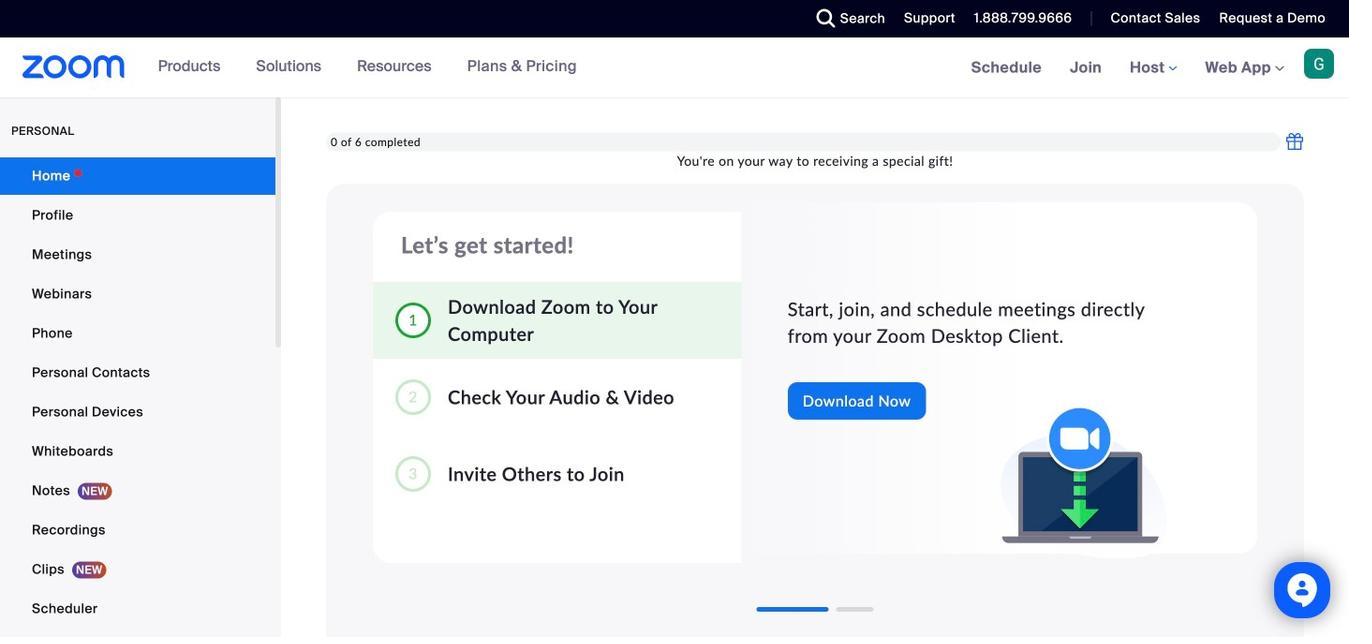 Task type: locate. For each thing, give the bounding box(es) containing it.
profile picture image
[[1304, 49, 1334, 79]]

meetings navigation
[[957, 37, 1349, 99]]

banner
[[0, 37, 1349, 99]]



Task type: vqa. For each thing, say whether or not it's contained in the screenshot.
Zoom Logo
yes



Task type: describe. For each thing, give the bounding box(es) containing it.
product information navigation
[[144, 37, 591, 97]]

zoom logo image
[[22, 55, 125, 79]]

personal menu menu
[[0, 157, 275, 637]]



